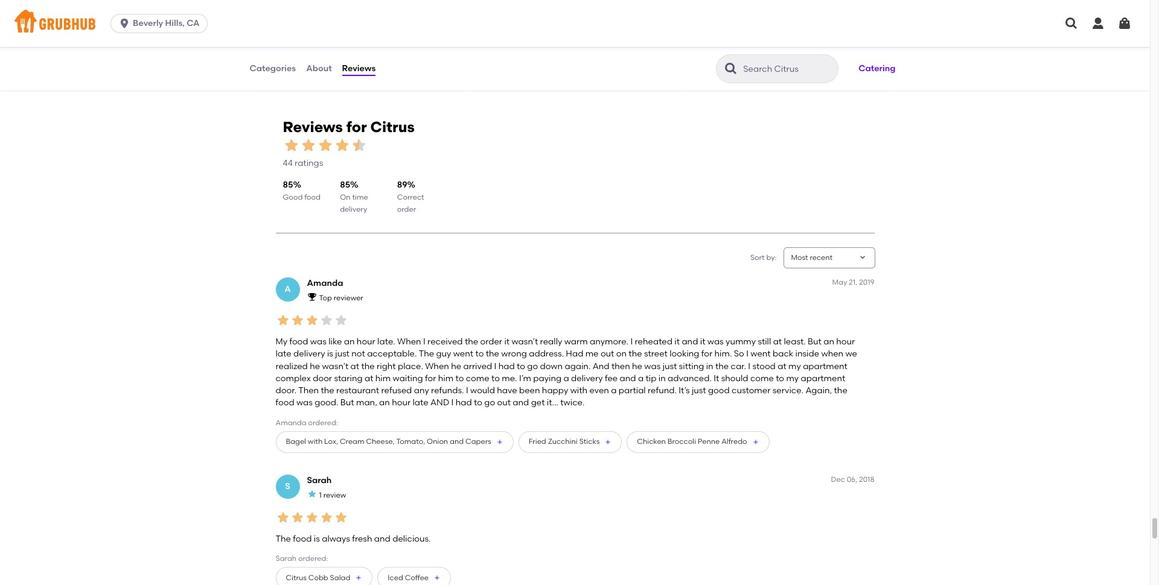 Task type: vqa. For each thing, say whether or not it's contained in the screenshot.
ORGANIC ESPRESSO · ALMOND MILK · SALTED CARAMEL · at the right bottom of the page
no



Task type: locate. For each thing, give the bounding box(es) containing it.
for up the any
[[425, 374, 436, 384]]

1 horizontal spatial go
[[528, 362, 538, 372]]

plus icon image inside bagel with lox, cream cheese, tomato, onion and capers button
[[496, 439, 504, 446]]

the inside my food was like an hour late. when i received the order it wasn't really warm anymore. i reheated it and it was yummy still at least. but an hour late delivery is just not acceptable. the guy went to the wrong address. had me out on the street looking for him. so i went back inside when we realized he wasn't at the right place. when he arrived i had to go down again. and then he was just sitting in the car. i stood at my apartment complex door staring at him waiting for him to come to me. i'm paying a delivery fee and a tip in advanced. it should come to my apartment door.  then the restaurant refused any refunds. i would have been happy with even a partial refund. it's just good customer service.  again, the food was good. but man, an hour late and i had to go out and get it... twice.
[[419, 349, 434, 360]]

and right the onion
[[450, 438, 464, 447]]

0 horizontal spatial is
[[314, 534, 320, 545]]

85 for 85 good food
[[283, 180, 293, 191]]

refunds.
[[431, 386, 464, 396]]

plus icon image right coffee at the bottom left of page
[[434, 575, 441, 583]]

1 horizontal spatial citrus
[[371, 118, 415, 136]]

dec
[[832, 476, 846, 484]]

2 vertical spatial just
[[692, 386, 707, 396]]

the
[[419, 349, 434, 360], [276, 534, 291, 545]]

is down like
[[327, 349, 333, 360]]

an up the when
[[824, 337, 835, 347]]

tomato,
[[396, 438, 425, 447]]

chicken
[[637, 438, 666, 447]]

late down my
[[276, 349, 292, 360]]

1 horizontal spatial amanda
[[307, 278, 343, 289]]

food
[[305, 193, 321, 202], [290, 337, 308, 347], [276, 398, 295, 409], [293, 534, 312, 545]]

order inside 89 correct order
[[397, 206, 416, 214]]

1 horizontal spatial sarah
[[307, 476, 332, 486]]

it up sitting
[[701, 337, 706, 347]]

1 vertical spatial when
[[425, 362, 449, 372]]

1 vertical spatial citrus
[[286, 574, 307, 583]]

in right sitting
[[706, 362, 714, 372]]

just
[[335, 349, 350, 360], [663, 362, 677, 372], [692, 386, 707, 396]]

not
[[352, 349, 365, 360]]

1 vertical spatial sarah
[[276, 555, 297, 564]]

85 inside 85 good food
[[283, 180, 293, 191]]

0 horizontal spatial for
[[346, 118, 367, 136]]

44
[[283, 158, 293, 169]]

21,
[[849, 278, 858, 287]]

apartment down the when
[[803, 362, 848, 372]]

0 vertical spatial in
[[706, 362, 714, 372]]

in
[[706, 362, 714, 372], [659, 374, 666, 384]]

85 good food
[[283, 180, 321, 202]]

1 him from the left
[[376, 374, 391, 384]]

had down refunds.
[[456, 398, 472, 409]]

star icon image
[[283, 137, 300, 154], [300, 137, 317, 154], [317, 137, 334, 154], [334, 137, 351, 154], [351, 137, 368, 154], [351, 137, 368, 154], [276, 313, 290, 328], [290, 313, 305, 328], [305, 313, 319, 328], [319, 313, 334, 328], [334, 313, 348, 328], [307, 490, 317, 500], [276, 511, 290, 525], [290, 511, 305, 525], [305, 511, 319, 525], [319, 511, 334, 525], [334, 511, 348, 525]]

0 vertical spatial amanda
[[307, 278, 343, 289]]

0 horizontal spatial out
[[497, 398, 511, 409]]

service.
[[773, 386, 804, 396]]

2 horizontal spatial it
[[701, 337, 706, 347]]

order up wrong in the bottom left of the page
[[480, 337, 503, 347]]

plus icon image right sticks
[[605, 439, 612, 446]]

Search Citrus search field
[[743, 63, 835, 75]]

1 horizontal spatial a
[[611, 386, 617, 396]]

0 horizontal spatial it
[[505, 337, 510, 347]]

ordered:
[[308, 419, 338, 427], [298, 555, 328, 564]]

was
[[310, 337, 327, 347], [708, 337, 724, 347], [645, 362, 661, 372], [297, 398, 313, 409]]

refused
[[381, 386, 412, 396]]

my up service.
[[787, 374, 799, 384]]

plus icon image right capers
[[496, 439, 504, 446]]

1 horizontal spatial late
[[413, 398, 429, 409]]

0 horizontal spatial when
[[398, 337, 421, 347]]

0 horizontal spatial but
[[341, 398, 354, 409]]

2 come from the left
[[751, 374, 774, 384]]

main navigation navigation
[[0, 0, 1151, 47]]

amanda up top
[[307, 278, 343, 289]]

1 come from the left
[[466, 374, 490, 384]]

0 vertical spatial is
[[327, 349, 333, 360]]

customer
[[732, 386, 771, 396]]

1 vertical spatial order
[[480, 337, 503, 347]]

svg image
[[1065, 16, 1079, 31], [1091, 16, 1106, 31], [1118, 16, 1133, 31], [118, 18, 131, 30]]

go
[[528, 362, 538, 372], [485, 398, 495, 409]]

with
[[571, 386, 588, 396], [308, 438, 323, 447]]

0 horizontal spatial him
[[376, 374, 391, 384]]

85
[[283, 180, 293, 191], [340, 180, 350, 191]]

sarah up citrus cobb salad
[[276, 555, 297, 564]]

ordered: for the food is always fresh and delicious.
[[298, 555, 328, 564]]

sticks
[[580, 438, 600, 447]]

in right tip
[[659, 374, 666, 384]]

plus icon image inside 'chicken broccoli penne alfredo' button
[[752, 439, 760, 446]]

plus icon image right salad on the left of page
[[355, 575, 363, 583]]

0 horizontal spatial 85
[[283, 180, 293, 191]]

is
[[327, 349, 333, 360], [314, 534, 320, 545]]

a down fee
[[611, 386, 617, 396]]

1 vertical spatial out
[[497, 398, 511, 409]]

1 vertical spatial ordered:
[[298, 555, 328, 564]]

0 vertical spatial my
[[789, 362, 801, 372]]

have
[[497, 386, 517, 396]]

plus icon image right alfredo
[[752, 439, 760, 446]]

a up happy
[[564, 374, 569, 384]]

wasn't up "door"
[[322, 362, 349, 372]]

1 horizontal spatial order
[[480, 337, 503, 347]]

with left the lox,
[[308, 438, 323, 447]]

come down arrived
[[466, 374, 490, 384]]

1 horizontal spatial for
[[425, 374, 436, 384]]

it
[[505, 337, 510, 347], [675, 337, 680, 347], [701, 337, 706, 347]]

wrong
[[502, 349, 527, 360]]

most
[[792, 253, 809, 262]]

food right good on the top left of the page
[[305, 193, 321, 202]]

reviews inside button
[[342, 63, 376, 74]]

89
[[397, 180, 407, 191]]

my
[[789, 362, 801, 372], [787, 374, 799, 384]]

0 vertical spatial for
[[346, 118, 367, 136]]

at down not
[[351, 362, 359, 372]]

1 horizontal spatial went
[[751, 349, 771, 360]]

when down guy
[[425, 362, 449, 372]]

iced
[[388, 574, 403, 583]]

guy
[[436, 349, 451, 360]]

0 horizontal spatial went
[[453, 349, 474, 360]]

he up "door"
[[310, 362, 320, 372]]

2 horizontal spatial for
[[702, 349, 713, 360]]

0 vertical spatial ordered:
[[308, 419, 338, 427]]

0 vertical spatial order
[[397, 206, 416, 214]]

went up arrived
[[453, 349, 474, 360]]

just down 'street'
[[663, 362, 677, 372]]

was up tip
[[645, 362, 661, 372]]

1 vertical spatial amanda
[[276, 419, 307, 427]]

apartment
[[803, 362, 848, 372], [801, 374, 846, 384]]

come down "stood"
[[751, 374, 774, 384]]

order down correct
[[397, 206, 416, 214]]

inside
[[796, 349, 820, 360]]

at right still
[[774, 337, 782, 347]]

2 horizontal spatial delivery
[[571, 374, 603, 384]]

1 horizontal spatial the
[[419, 349, 434, 360]]

order inside my food was like an hour late. when i received the order it wasn't really warm anymore. i reheated it and it was yummy still at least. but an hour late delivery is just not acceptable. the guy went to the wrong address. had me out on the street looking for him. so i went back inside when we realized he wasn't at the right place. when he arrived i had to go down again. and then he was just sitting in the car. i stood at my apartment complex door staring at him waiting for him to come to me. i'm paying a delivery fee and a tip in advanced. it should come to my apartment door.  then the restaurant refused any refunds. i would have been happy with even a partial refund. it's just good customer service.  again, the food was good. but man, an hour late and i had to go out and get it... twice.
[[480, 337, 503, 347]]

is left always
[[314, 534, 320, 545]]

2019
[[860, 278, 875, 287]]

0 horizontal spatial amanda
[[276, 419, 307, 427]]

complex
[[276, 374, 311, 384]]

was left like
[[310, 337, 327, 347]]

1 horizontal spatial he
[[451, 362, 462, 372]]

top
[[319, 294, 332, 302]]

still
[[758, 337, 772, 347]]

0 horizontal spatial had
[[456, 398, 472, 409]]

citrus inside button
[[286, 574, 307, 583]]

1 vertical spatial go
[[485, 398, 495, 409]]

to up i'm
[[517, 362, 525, 372]]

he down guy
[[451, 362, 462, 372]]

for down the reviews button
[[346, 118, 367, 136]]

0 horizontal spatial wasn't
[[322, 362, 349, 372]]

out down anymore.
[[601, 349, 615, 360]]

0 horizontal spatial in
[[659, 374, 666, 384]]

with up 'twice.'
[[571, 386, 588, 396]]

about button
[[306, 47, 333, 91]]

him down 'right'
[[376, 374, 391, 384]]

when
[[398, 337, 421, 347], [425, 362, 449, 372]]

plus icon image inside citrus cobb salad button
[[355, 575, 363, 583]]

0 vertical spatial with
[[571, 386, 588, 396]]

bagel
[[286, 438, 306, 447]]

should
[[722, 374, 749, 384]]

food up sarah ordered:
[[293, 534, 312, 545]]

just down like
[[335, 349, 350, 360]]

delivery down again.
[[571, 374, 603, 384]]

door
[[313, 374, 332, 384]]

the up sarah ordered:
[[276, 534, 291, 545]]

an down refused
[[379, 398, 390, 409]]

categories button
[[249, 47, 297, 91]]

delicious.
[[393, 534, 431, 545]]

restaurant
[[337, 386, 379, 396]]

1 vertical spatial in
[[659, 374, 666, 384]]

hour up the we
[[837, 337, 855, 347]]

food right my
[[290, 337, 308, 347]]

1 horizontal spatial with
[[571, 386, 588, 396]]

get
[[531, 398, 545, 409]]

a
[[285, 284, 291, 295]]

but up "inside"
[[808, 337, 822, 347]]

food inside 85 good food
[[305, 193, 321, 202]]

my
[[276, 337, 288, 347]]

sarah up 1
[[307, 476, 332, 486]]

0 vertical spatial when
[[398, 337, 421, 347]]

amanda for amanda ordered:
[[276, 419, 307, 427]]

0 horizontal spatial hour
[[357, 337, 376, 347]]

then
[[612, 362, 630, 372]]

and
[[682, 337, 698, 347], [620, 374, 636, 384], [513, 398, 529, 409], [450, 438, 464, 447], [374, 534, 391, 545]]

plus icon image inside iced coffee button
[[434, 575, 441, 583]]

reviews for reviews
[[342, 63, 376, 74]]

arrived
[[464, 362, 492, 372]]

cheese,
[[366, 438, 395, 447]]

1 85 from the left
[[283, 180, 293, 191]]

1 vertical spatial for
[[702, 349, 713, 360]]

was up him.
[[708, 337, 724, 347]]

svg image inside beverly hills, ca button
[[118, 18, 131, 30]]

2 85 from the left
[[340, 180, 350, 191]]

go down would
[[485, 398, 495, 409]]

when up acceptable.
[[398, 337, 421, 347]]

1 horizontal spatial an
[[379, 398, 390, 409]]

had
[[566, 349, 584, 360]]

delivery up realized
[[294, 349, 325, 360]]

door.
[[276, 386, 297, 396]]

2 horizontal spatial just
[[692, 386, 707, 396]]

just right it's
[[692, 386, 707, 396]]

it up wrong in the bottom left of the page
[[505, 337, 510, 347]]

hour
[[357, 337, 376, 347], [837, 337, 855, 347], [392, 398, 411, 409]]

coffee
[[405, 574, 429, 583]]

1 vertical spatial with
[[308, 438, 323, 447]]

0 horizontal spatial with
[[308, 438, 323, 447]]

him up refunds.
[[438, 374, 454, 384]]

caret down icon image
[[858, 253, 868, 263]]

1 horizontal spatial 85
[[340, 180, 350, 191]]

plus icon image
[[496, 439, 504, 446], [605, 439, 612, 446], [752, 439, 760, 446], [355, 575, 363, 583], [434, 575, 441, 583]]

beverly hills, ca
[[133, 18, 200, 28]]

1 vertical spatial reviews
[[283, 118, 343, 136]]

amanda up bagel
[[276, 419, 307, 427]]

ordered: down good.
[[308, 419, 338, 427]]

0 vertical spatial wasn't
[[512, 337, 538, 347]]

85 up good on the top left of the page
[[283, 180, 293, 191]]

catering button
[[854, 56, 902, 82]]

a left tip
[[638, 374, 644, 384]]

1 went from the left
[[453, 349, 474, 360]]

hills,
[[165, 18, 185, 28]]

0 vertical spatial late
[[276, 349, 292, 360]]

chicken broccoli penne alfredo button
[[627, 432, 770, 454]]

hour down refused
[[392, 398, 411, 409]]

2 vertical spatial delivery
[[571, 374, 603, 384]]

amanda ordered:
[[276, 419, 338, 427]]

1 horizontal spatial come
[[751, 374, 774, 384]]

reviews for reviews for citrus
[[283, 118, 343, 136]]

food down door.
[[276, 398, 295, 409]]

and inside button
[[450, 438, 464, 447]]

85 on time delivery
[[340, 180, 368, 214]]

plus icon image inside fried zucchini sticks button
[[605, 439, 612, 446]]

plus icon image for iced coffee
[[434, 575, 441, 583]]

1 it from the left
[[505, 337, 510, 347]]

i left would
[[466, 386, 469, 396]]

0 horizontal spatial citrus
[[286, 574, 307, 583]]

citrus down sarah ordered:
[[286, 574, 307, 583]]

1 horizontal spatial hour
[[392, 398, 411, 409]]

late down the any
[[413, 398, 429, 409]]

went up "stood"
[[751, 349, 771, 360]]

the
[[465, 337, 478, 347], [486, 349, 499, 360], [629, 349, 642, 360], [361, 362, 375, 372], [716, 362, 729, 372], [321, 386, 334, 396], [834, 386, 848, 396]]

0 horizontal spatial a
[[564, 374, 569, 384]]

address.
[[529, 349, 564, 360]]

but down restaurant
[[341, 398, 354, 409]]

it up looking
[[675, 337, 680, 347]]

wasn't up wrong in the bottom left of the page
[[512, 337, 538, 347]]

1 horizontal spatial but
[[808, 337, 822, 347]]

and
[[593, 362, 610, 372]]

any
[[414, 386, 429, 396]]

0 vertical spatial delivery
[[340, 206, 367, 214]]

go up i'm
[[528, 362, 538, 372]]

the left guy
[[419, 349, 434, 360]]

hour up not
[[357, 337, 376, 347]]

reviews up the ratings
[[283, 118, 343, 136]]

ordered: up citrus cobb salad
[[298, 555, 328, 564]]

0 vertical spatial sarah
[[307, 476, 332, 486]]

1 horizontal spatial just
[[663, 362, 677, 372]]

0 vertical spatial citrus
[[371, 118, 415, 136]]

citrus
[[371, 118, 415, 136], [286, 574, 307, 583]]

amanda for amanda
[[307, 278, 343, 289]]

2 horizontal spatial he
[[632, 362, 643, 372]]

89 correct order
[[397, 180, 424, 214]]

reviews right about
[[342, 63, 376, 74]]

out
[[601, 349, 615, 360], [497, 398, 511, 409]]

even
[[590, 386, 609, 396]]

had up me.
[[499, 362, 515, 372]]

1 vertical spatial just
[[663, 362, 677, 372]]

2 horizontal spatial an
[[824, 337, 835, 347]]

0 horizontal spatial just
[[335, 349, 350, 360]]

2 horizontal spatial hour
[[837, 337, 855, 347]]

0 horizontal spatial sarah
[[276, 555, 297, 564]]

out down have
[[497, 398, 511, 409]]

1 horizontal spatial is
[[327, 349, 333, 360]]

zucchini
[[548, 438, 578, 447]]

an right like
[[344, 337, 355, 347]]

delivery down time
[[340, 206, 367, 214]]

for left him.
[[702, 349, 713, 360]]

capers
[[466, 438, 492, 447]]

1 vertical spatial delivery
[[294, 349, 325, 360]]

85 inside 85 on time delivery
[[340, 180, 350, 191]]

0 horizontal spatial order
[[397, 206, 416, 214]]

0 vertical spatial had
[[499, 362, 515, 372]]

i left the received at the bottom of the page
[[423, 337, 426, 347]]

reviews button
[[342, 47, 376, 91]]

3 it from the left
[[701, 337, 706, 347]]

sarah
[[307, 476, 332, 486], [276, 555, 297, 564]]

1 horizontal spatial him
[[438, 374, 454, 384]]

06,
[[847, 476, 858, 484]]

1 horizontal spatial delivery
[[340, 206, 367, 214]]



Task type: describe. For each thing, give the bounding box(es) containing it.
received
[[428, 337, 463, 347]]

him.
[[715, 349, 732, 360]]

again,
[[806, 386, 832, 396]]

s
[[285, 482, 290, 492]]

plus icon image for fried zucchini sticks
[[605, 439, 612, 446]]

happy
[[542, 386, 569, 396]]

lox,
[[324, 438, 338, 447]]

is inside my food was like an hour late. when i received the order it wasn't really warm anymore. i reheated it and it was yummy still at least. but an hour late delivery is just not acceptable. the guy went to the wrong address. had me out on the street looking for him. so i went back inside when we realized he wasn't at the right place. when he arrived i had to go down again. and then he was just sitting in the car. i stood at my apartment complex door staring at him waiting for him to come to me. i'm paying a delivery fee and a tip in advanced. it should come to my apartment door.  then the restaurant refused any refunds. i would have been happy with even a partial refund. it's just good customer service.  again, the food was good. but man, an hour late and i had to go out and get it... twice.
[[327, 349, 333, 360]]

by:
[[767, 253, 777, 262]]

1 horizontal spatial in
[[706, 362, 714, 372]]

1 horizontal spatial wasn't
[[512, 337, 538, 347]]

it...
[[547, 398, 559, 409]]

correct
[[397, 193, 424, 202]]

2 he from the left
[[451, 362, 462, 372]]

down
[[540, 362, 563, 372]]

and up partial
[[620, 374, 636, 384]]

bagel with lox, cream cheese, tomato, onion and capers button
[[276, 432, 514, 454]]

2 went from the left
[[751, 349, 771, 360]]

was down 'then'
[[297, 398, 313, 409]]

1 vertical spatial but
[[341, 398, 354, 409]]

i left reheated
[[631, 337, 633, 347]]

0 horizontal spatial delivery
[[294, 349, 325, 360]]

fried zucchini sticks
[[529, 438, 600, 447]]

trophy icon image
[[307, 293, 317, 302]]

been
[[519, 386, 540, 396]]

on
[[340, 193, 351, 202]]

to up refunds.
[[456, 374, 464, 384]]

when
[[822, 349, 844, 360]]

1 he from the left
[[310, 362, 320, 372]]

and right fresh
[[374, 534, 391, 545]]

it's
[[679, 386, 690, 396]]

sarah for sarah ordered:
[[276, 555, 297, 564]]

to up arrived
[[476, 349, 484, 360]]

reviewer
[[334, 294, 364, 302]]

and
[[431, 398, 450, 409]]

realized
[[276, 362, 308, 372]]

1 review
[[319, 491, 346, 500]]

2 horizontal spatial a
[[638, 374, 644, 384]]

0 vertical spatial apartment
[[803, 362, 848, 372]]

2 him from the left
[[438, 374, 454, 384]]

to up service.
[[776, 374, 785, 384]]

cobb
[[309, 574, 328, 583]]

2 vertical spatial for
[[425, 374, 436, 384]]

really
[[540, 337, 563, 347]]

i right "so"
[[747, 349, 749, 360]]

me.
[[502, 374, 517, 384]]

street
[[644, 349, 668, 360]]

delivery inside 85 on time delivery
[[340, 206, 367, 214]]

plus icon image for chicken broccoli penne alfredo
[[752, 439, 760, 446]]

1 horizontal spatial had
[[499, 362, 515, 372]]

1 vertical spatial is
[[314, 534, 320, 545]]

i'm
[[519, 374, 532, 384]]

good.
[[315, 398, 339, 409]]

to left me.
[[492, 374, 500, 384]]

0 horizontal spatial an
[[344, 337, 355, 347]]

late.
[[378, 337, 395, 347]]

plus icon image for citrus cobb salad
[[355, 575, 363, 583]]

with inside button
[[308, 438, 323, 447]]

paying
[[534, 374, 562, 384]]

bagel with lox, cream cheese, tomato, onion and capers
[[286, 438, 492, 447]]

and up looking
[[682, 337, 698, 347]]

it
[[714, 374, 720, 384]]

anymore.
[[590, 337, 629, 347]]

dec 06, 2018
[[832, 476, 875, 484]]

fried zucchini sticks button
[[519, 432, 622, 454]]

sarah ordered:
[[276, 555, 328, 564]]

i right and
[[452, 398, 454, 409]]

penne
[[698, 438, 720, 447]]

1 vertical spatial apartment
[[801, 374, 846, 384]]

my food was like an hour late. when i received the order it wasn't really warm anymore. i reheated it and it was yummy still at least. but an hour late delivery is just not acceptable. the guy went to the wrong address. had me out on the street looking for him. so i went back inside when we realized he wasn't at the right place. when he arrived i had to go down again. and then he was just sitting in the car. i stood at my apartment complex door staring at him waiting for him to come to me. i'm paying a delivery fee and a tip in advanced. it should come to my apartment door.  then the restaurant refused any refunds. i would have been happy with even a partial refund. it's just good customer service.  again, the food was good. but man, an hour late and i had to go out and get it... twice.
[[276, 337, 858, 409]]

beverly
[[133, 18, 163, 28]]

0 horizontal spatial late
[[276, 349, 292, 360]]

1 horizontal spatial out
[[601, 349, 615, 360]]

so
[[734, 349, 745, 360]]

broccoli
[[668, 438, 696, 447]]

1
[[319, 491, 322, 500]]

1 vertical spatial the
[[276, 534, 291, 545]]

looking
[[670, 349, 700, 360]]

cream
[[340, 438, 365, 447]]

me
[[586, 349, 599, 360]]

1 vertical spatial wasn't
[[322, 362, 349, 372]]

i right arrived
[[494, 362, 497, 372]]

1 vertical spatial my
[[787, 374, 799, 384]]

at down back
[[778, 362, 787, 372]]

then
[[299, 386, 319, 396]]

i right car. on the bottom right of page
[[749, 362, 751, 372]]

top reviewer
[[319, 294, 364, 302]]

may
[[833, 278, 848, 287]]

1 vertical spatial late
[[413, 398, 429, 409]]

1 horizontal spatial when
[[425, 362, 449, 372]]

recent
[[810, 253, 833, 262]]

chicken broccoli penne alfredo
[[637, 438, 747, 447]]

stood
[[753, 362, 776, 372]]

reheated
[[635, 337, 673, 347]]

0 vertical spatial just
[[335, 349, 350, 360]]

with inside my food was like an hour late. when i received the order it wasn't really warm anymore. i reheated it and it was yummy still at least. but an hour late delivery is just not acceptable. the guy went to the wrong address. had me out on the street looking for him. so i went back inside when we realized he wasn't at the right place. when he arrived i had to go down again. and then he was just sitting in the car. i stood at my apartment complex door staring at him waiting for him to come to me. i'm paying a delivery fee and a tip in advanced. it should come to my apartment door.  then the restaurant refused any refunds. i would have been happy with even a partial refund. it's just good customer service.  again, the food was good. but man, an hour late and i had to go out and get it... twice.
[[571, 386, 588, 396]]

we
[[846, 349, 858, 360]]

search icon image
[[724, 62, 739, 76]]

sitting
[[679, 362, 704, 372]]

least.
[[784, 337, 806, 347]]

and down been at the bottom of page
[[513, 398, 529, 409]]

at up restaurant
[[365, 374, 374, 384]]

onion
[[427, 438, 448, 447]]

85 for 85 on time delivery
[[340, 180, 350, 191]]

Sort by: field
[[792, 253, 833, 263]]

citrus cobb salad button
[[276, 568, 373, 586]]

3 he from the left
[[632, 362, 643, 372]]

to down would
[[474, 398, 483, 409]]

sort
[[751, 253, 765, 262]]

most recent
[[792, 253, 833, 262]]

warm
[[565, 337, 588, 347]]

time
[[352, 193, 368, 202]]

1 vertical spatial had
[[456, 398, 472, 409]]

beverly hills, ca button
[[111, 14, 212, 33]]

0 horizontal spatial go
[[485, 398, 495, 409]]

citrus cobb salad
[[286, 574, 351, 583]]

0 vertical spatial go
[[528, 362, 538, 372]]

2018
[[860, 476, 875, 484]]

twice.
[[561, 398, 585, 409]]

back
[[773, 349, 794, 360]]

fresh
[[352, 534, 372, 545]]

2 it from the left
[[675, 337, 680, 347]]

good
[[709, 386, 730, 396]]

alfredo
[[722, 438, 747, 447]]

sort by:
[[751, 253, 777, 262]]

ordered: for my food was like an hour late. when i received the order it wasn't really warm anymore. i reheated it and it was yummy still at least. but an hour late delivery is just not acceptable. the guy went to the wrong address. had me out on the street looking for him. so i went back inside when we realized he wasn't at the right place. when he arrived i had to go down again. and then he was just sitting in the car. i stood at my apartment complex door staring at him waiting for him to come to me. i'm paying a delivery fee and a tip in advanced. it should come to my apartment door.  then the restaurant refused any refunds. i would have been happy with even a partial refund. it's just good customer service.  again, the food was good. but man, an hour late and i had to go out and get it... twice.
[[308, 419, 338, 427]]

plus icon image for bagel with lox, cream cheese, tomato, onion and capers
[[496, 439, 504, 446]]

sarah for sarah
[[307, 476, 332, 486]]

reviews for citrus
[[283, 118, 415, 136]]

place.
[[398, 362, 423, 372]]

tip
[[646, 374, 657, 384]]

ratings
[[295, 158, 323, 169]]



